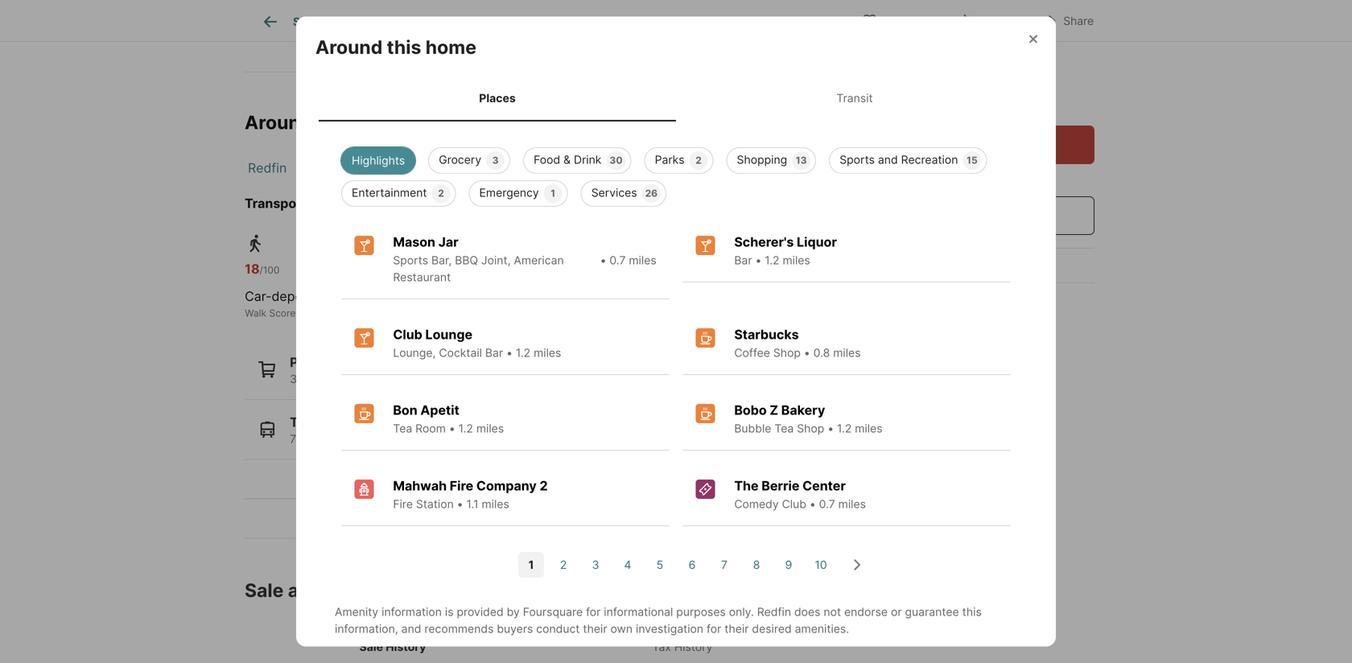 Task type: vqa. For each thing, say whether or not it's contained in the screenshot.


Task type: describe. For each thing, give the bounding box(es) containing it.
1 horizontal spatial 387
[[458, 579, 493, 601]]

15
[[967, 155, 978, 166]]

shopping
[[737, 153, 787, 167]]

9 button
[[776, 552, 802, 578]]

bar inside club lounge lounge, cocktail bar • 1.2 miles
[[485, 346, 503, 360]]

scherer's
[[734, 234, 794, 250]]

2 inside button
[[560, 558, 567, 572]]

american
[[514, 254, 564, 267]]

sports for sports bar, bbq joint, american restaurant
[[393, 254, 428, 267]]

3 inside button
[[592, 558, 599, 572]]

liquor
[[797, 234, 837, 250]]

places for places 3 groceries, 27 restaurants, 2 parks
[[290, 354, 332, 370]]

0 horizontal spatial mountain
[[415, 111, 501, 134]]

0 horizontal spatial 387
[[316, 111, 352, 134]]

scherer's liquor bar • 1.2 miles
[[734, 234, 837, 267]]

recreation
[[901, 153, 958, 167]]

conduct
[[536, 622, 580, 636]]

bar inside the scherer's liquor bar • 1.2 miles
[[734, 254, 752, 267]]

0 horizontal spatial green
[[356, 111, 411, 134]]

sale for sale & tax history
[[665, 15, 688, 28]]

fees
[[446, 15, 472, 28]]

10 button
[[808, 552, 834, 578]]

club inside the berrie center comedy club • 0.7 miles
[[782, 497, 806, 511]]

2 vertical spatial mountain
[[556, 579, 642, 601]]

around this home
[[316, 36, 476, 58]]

own
[[610, 622, 633, 636]]

shop inside 'starbucks coffee shop • 0.8 miles'
[[773, 346, 801, 360]]

9 /100
[[512, 261, 541, 277]]

transit tab
[[676, 79, 1033, 118]]

shop inside "bobo z bakery bubble tea shop • 1.2 miles"
[[797, 422, 824, 436]]

walk
[[245, 307, 266, 319]]

transit for transit
[[837, 91, 873, 105]]

parks
[[449, 372, 479, 386]]

752,
[[290, 432, 313, 446]]

tea inside "bobo z bakery bubble tea shop • 1.2 miles"
[[775, 422, 794, 436]]

informational
[[604, 605, 673, 619]]

fees tab
[[430, 2, 488, 41]]

18
[[245, 261, 260, 277]]

owl,
[[316, 432, 345, 446]]

2 horizontal spatial history
[[723, 15, 762, 28]]

tour
[[1001, 137, 1027, 153]]

tax inside "tab"
[[652, 640, 671, 654]]

amenities tab
[[488, 2, 572, 41]]

26
[[645, 188, 658, 199]]

bar,
[[431, 254, 452, 267]]

mahwah
[[393, 478, 447, 494]]

favorite button
[[848, 4, 940, 37]]

highlights
[[352, 154, 405, 167]]

• inside the berrie center comedy club • 0.7 miles
[[810, 497, 816, 511]]

bobo
[[734, 403, 767, 418]]

new jersey
[[313, 160, 384, 176]]

hide button
[[947, 4, 1021, 37]]

share
[[1063, 14, 1094, 28]]

buyers
[[497, 622, 533, 636]]

restaurant
[[393, 271, 451, 284]]

1 vertical spatial for
[[586, 605, 601, 619]]

history for sale history
[[386, 640, 426, 654]]

bakery
[[781, 403, 825, 418]]

sale & tax history
[[665, 15, 762, 28]]

tax
[[326, 579, 355, 601]]

favorite
[[884, 14, 927, 28]]

investigation
[[636, 622, 704, 636]]

parks
[[655, 153, 685, 167]]

only.
[[729, 605, 754, 619]]

1.2 inside "bobo z bakery bubble tea shop • 1.2 miles"
[[837, 422, 852, 436]]

2 button
[[551, 552, 576, 578]]

1 inside '1' button
[[528, 558, 534, 572]]

transportation
[[245, 195, 339, 211]]

county
[[457, 160, 501, 176]]

services
[[591, 186, 637, 200]]

starbucks coffee shop • 0.8 miles
[[734, 327, 861, 360]]

share button
[[1027, 4, 1108, 37]]

miles inside "bobo z bakery bubble tea shop • 1.2 miles"
[[855, 422, 883, 436]]

grocery
[[439, 153, 481, 167]]

bergen
[[410, 160, 453, 176]]

mason
[[393, 234, 435, 250]]

hide
[[983, 14, 1007, 28]]

score
[[269, 307, 295, 319]]

restaurants,
[[373, 372, 436, 386]]

7 button
[[712, 552, 737, 578]]

station
[[416, 497, 454, 511]]

9 for 9 /100
[[512, 261, 521, 277]]

0.7 inside the berrie center comedy club • 0.7 miles
[[819, 497, 835, 511]]

shortline
[[348, 432, 400, 446]]

• 0.7 miles
[[600, 254, 657, 267]]

tab list containing sale history
[[245, 624, 831, 663]]

bikeable
[[580, 288, 631, 304]]

4
[[624, 558, 631, 572]]

purposes
[[676, 605, 726, 619]]

transit for transit 752, owl, shortline hudson
[[290, 414, 334, 430]]

8 button
[[744, 552, 769, 578]]

tax inside tab
[[701, 15, 720, 28]]

room
[[415, 422, 446, 436]]

the berrie center comedy club • 0.7 miles
[[734, 478, 866, 511]]

request a tour
[[936, 137, 1027, 153]]

13
[[796, 155, 807, 166]]

somewhat
[[512, 288, 577, 304]]

request
[[936, 137, 988, 153]]

0 horizontal spatial 0.7
[[610, 254, 626, 267]]

1 vertical spatial fire
[[393, 497, 413, 511]]

desired
[[752, 622, 792, 636]]

company
[[476, 478, 537, 494]]

coffee
[[734, 346, 770, 360]]

tab list inside around this home dialog
[[316, 75, 1037, 122]]

or inside the amenity information is provided by foursquare for informational purposes only. redfin does not endorse or guarantee this information, and recommends buyers conduct their own investigation for their desired amenities.
[[891, 605, 902, 619]]

bergen county
[[410, 160, 501, 176]]

0 vertical spatial 1
[[551, 188, 555, 199]]

27
[[356, 372, 370, 386]]

7
[[721, 558, 728, 572]]

miles inside club lounge lounge, cocktail bar • 1.2 miles
[[534, 346, 561, 360]]



Task type: locate. For each thing, give the bounding box(es) containing it.
for down the purposes
[[707, 622, 721, 636]]

2 vertical spatial tab list
[[245, 624, 831, 663]]

1 vertical spatial 3
[[290, 372, 297, 386]]

2 their from the left
[[725, 622, 749, 636]]

club up lounge,
[[393, 327, 422, 343]]

3 inside list box
[[492, 155, 499, 166]]

0 vertical spatial mountain
[[868, 84, 943, 104]]

and for tax
[[288, 579, 322, 601]]

around inside dialog
[[316, 36, 383, 58]]

tea down z
[[775, 422, 794, 436]]

• inside bon apetit tea room • 1.2 miles
[[449, 422, 455, 436]]

fire up 1.1
[[450, 478, 473, 494]]

places up county
[[479, 91, 516, 105]]

club down "berrie"
[[782, 497, 806, 511]]

0 horizontal spatial around
[[245, 111, 312, 134]]

30
[[610, 155, 623, 166]]

1 horizontal spatial mountain
[[556, 579, 642, 601]]

list box containing grocery
[[328, 141, 1024, 207]]

& for sale
[[691, 15, 698, 28]]

• inside "mahwah fire company 2 fire station • 1.1 miles"
[[457, 497, 463, 511]]

this
[[387, 36, 421, 58], [962, 605, 982, 619]]

1 vertical spatial 0.7
[[819, 497, 835, 511]]

0 horizontal spatial transit
[[290, 414, 334, 430]]

6
[[689, 558, 696, 572]]

around down search
[[316, 36, 383, 58]]

rd up 07430 link on the top of page
[[505, 111, 529, 134]]

0 vertical spatial shop
[[773, 346, 801, 360]]

places
[[479, 91, 516, 105], [290, 354, 332, 370]]

1 horizontal spatial this
[[962, 605, 982, 619]]

0 vertical spatial &
[[691, 15, 698, 28]]

1 horizontal spatial their
[[725, 622, 749, 636]]

0 horizontal spatial history
[[386, 640, 426, 654]]

• left 1.1
[[457, 497, 463, 511]]

z
[[770, 403, 778, 418]]

history inside "tab"
[[674, 640, 713, 654]]

1 vertical spatial and
[[288, 579, 322, 601]]

2 vertical spatial rd
[[647, 579, 670, 601]]

bbq
[[455, 254, 478, 267]]

bar down "scherer's"
[[734, 254, 752, 267]]

3 inside places 3 groceries, 27 restaurants, 2 parks
[[290, 372, 297, 386]]

bar right cocktail
[[485, 346, 503, 360]]

starbucks
[[734, 327, 799, 343]]

1 horizontal spatial and
[[401, 622, 421, 636]]

1 vertical spatial 1
[[528, 558, 534, 572]]

bergen county link
[[410, 160, 501, 176]]

/100 for 9
[[521, 264, 541, 276]]

0 horizontal spatial places
[[290, 354, 332, 370]]

2 horizontal spatial and
[[878, 153, 898, 167]]

• right room
[[449, 422, 455, 436]]

/100 inside 9 /100
[[521, 264, 541, 276]]

0 horizontal spatial and
[[288, 579, 322, 601]]

list box inside around this home dialog
[[328, 141, 1024, 207]]

history
[[723, 15, 762, 28], [386, 640, 426, 654], [674, 640, 713, 654]]

1 vertical spatial this
[[962, 605, 982, 619]]

sale & tax history tab
[[649, 2, 778, 41]]

information
[[382, 605, 442, 619]]

information,
[[335, 622, 398, 636]]

amenity
[[335, 605, 378, 619]]

0 horizontal spatial rd
[[505, 111, 529, 134]]

around this home dialog
[[296, 17, 1056, 663]]

green
[[970, 60, 1018, 80], [356, 111, 411, 134], [497, 579, 552, 601]]

places tab
[[319, 79, 676, 118]]

0 vertical spatial places
[[479, 91, 516, 105]]

1 horizontal spatial history
[[674, 640, 713, 654]]

tab list containing places
[[316, 75, 1037, 122]]

tab list containing search
[[245, 0, 791, 41]]

• down "scherer's"
[[755, 254, 762, 267]]

387 up 'new' on the left of page
[[316, 111, 352, 134]]

shop down bakery
[[797, 422, 824, 436]]

and for recreation
[[878, 153, 898, 167]]

mountain inside "387 green mountain rd"
[[868, 84, 943, 104]]

redfin link
[[248, 160, 287, 176]]

guarantee
[[905, 605, 959, 619]]

& inside around this home dialog
[[564, 153, 571, 167]]

0 horizontal spatial redfin
[[248, 160, 287, 176]]

sports and recreation
[[840, 153, 958, 167]]

2 horizontal spatial sale
[[665, 15, 688, 28]]

3 left groceries,
[[290, 372, 297, 386]]

/100 up car-
[[260, 264, 280, 276]]

miles inside "mahwah fire company 2 fire station • 1.1 miles"
[[482, 497, 509, 511]]

1 tea from the left
[[393, 422, 412, 436]]

0.7 down center
[[819, 497, 835, 511]]

sale down information,
[[359, 640, 383, 654]]

2 inside "mahwah fire company 2 fire station • 1.1 miles"
[[540, 478, 548, 494]]

1.2 down "scherer's"
[[765, 254, 780, 267]]

green up highlights at the top of page
[[356, 111, 411, 134]]

tax history tab
[[538, 627, 827, 663]]

2 left parks
[[440, 372, 446, 386]]

transit inside 'transit 752, owl, shortline hudson'
[[290, 414, 334, 430]]

their left own
[[583, 622, 607, 636]]

• left the 0.8
[[804, 346, 810, 360]]

around this home element
[[316, 17, 496, 59]]

redfin up transportation
[[248, 160, 287, 176]]

club lounge lounge, cocktail bar • 1.2 miles
[[393, 327, 561, 360]]

1 horizontal spatial club
[[782, 497, 806, 511]]

green inside "387 green mountain rd"
[[970, 60, 1018, 80]]

mountain up sports and recreation
[[868, 84, 943, 104]]

0 horizontal spatial tea
[[393, 422, 412, 436]]

cocktail
[[439, 346, 482, 360]]

9 right joint,
[[512, 261, 521, 277]]

0 vertical spatial transit
[[837, 91, 873, 105]]

/100 inside '18 /100'
[[260, 264, 280, 276]]

0 vertical spatial for
[[428, 579, 453, 601]]

0 vertical spatial fire
[[450, 478, 473, 494]]

sale for sale and tax history for 387 green mountain rd
[[245, 579, 284, 601]]

0.7 up bikeable
[[610, 254, 626, 267]]

miles inside 'starbucks coffee shop • 0.8 miles'
[[833, 346, 861, 360]]

0 vertical spatial 3
[[492, 155, 499, 166]]

1 vertical spatial green
[[356, 111, 411, 134]]

car-
[[245, 288, 272, 304]]

• inside "bobo z bakery bubble tea shop • 1.2 miles"
[[828, 422, 834, 436]]

sale history tab
[[248, 627, 538, 663]]

2 tea from the left
[[775, 422, 794, 436]]

by
[[507, 605, 520, 619]]

around up the redfin link
[[245, 111, 312, 134]]

around for around this home
[[316, 36, 383, 58]]

search
[[293, 15, 332, 28]]

apetit
[[420, 403, 459, 418]]

0 horizontal spatial sale
[[245, 579, 284, 601]]

0.7
[[610, 254, 626, 267], [819, 497, 835, 511]]

2 vertical spatial for
[[707, 622, 721, 636]]

sports inside list box
[[840, 153, 875, 167]]

home
[[426, 36, 476, 58]]

1 vertical spatial transit
[[290, 414, 334, 430]]

/100 for 18
[[260, 264, 280, 276]]

emergency
[[479, 186, 539, 200]]

shop down starbucks
[[773, 346, 801, 360]]

miles inside the scherer's liquor bar • 1.2 miles
[[783, 254, 810, 267]]

18 /100
[[245, 261, 280, 277]]

does
[[794, 605, 821, 619]]

2 right 'parks'
[[696, 155, 702, 166]]

• down center
[[810, 497, 816, 511]]

1.2 inside the scherer's liquor bar • 1.2 miles
[[765, 254, 780, 267]]

0 horizontal spatial sports
[[393, 254, 428, 267]]

bon
[[393, 403, 417, 418]]

mountain down 3 button
[[556, 579, 642, 601]]

• inside the scherer's liquor bar • 1.2 miles
[[755, 254, 762, 267]]

food
[[534, 153, 560, 167]]

1 vertical spatial or
[[891, 605, 902, 619]]

9 right 8 button
[[785, 558, 792, 572]]

rd up request
[[947, 84, 967, 104]]

tax history
[[652, 640, 713, 654]]

0 vertical spatial sports
[[840, 153, 875, 167]]

sports bar, bbq joint, american restaurant
[[393, 254, 564, 284]]

1 vertical spatial sale
[[245, 579, 284, 601]]

redfin
[[248, 160, 287, 176], [757, 605, 791, 619]]

0 horizontal spatial tax
[[652, 640, 671, 654]]

1 horizontal spatial or
[[975, 172, 988, 188]]

schools
[[589, 15, 633, 28]]

sports right 13
[[840, 153, 875, 167]]

1.2 down apetit
[[459, 422, 473, 436]]

1 down 07430 in the top of the page
[[551, 188, 555, 199]]

drink
[[574, 153, 602, 167]]

1 horizontal spatial bar
[[734, 254, 752, 267]]

1 their from the left
[[583, 622, 607, 636]]

3
[[492, 155, 499, 166], [290, 372, 297, 386], [592, 558, 599, 572]]

1 button
[[518, 552, 544, 578]]

rd inside "387 green mountain rd"
[[947, 84, 967, 104]]

0 vertical spatial 0.7
[[610, 254, 626, 267]]

0 horizontal spatial club
[[393, 327, 422, 343]]

1 horizontal spatial 9
[[785, 558, 792, 572]]

1.2
[[765, 254, 780, 267], [516, 346, 531, 360], [459, 422, 473, 436], [837, 422, 852, 436]]

redfin up desired
[[757, 605, 791, 619]]

9 for 9
[[785, 558, 792, 572]]

1 horizontal spatial 0.7
[[819, 497, 835, 511]]

sports for sports and recreation
[[840, 153, 875, 167]]

1.2 down somewhat
[[516, 346, 531, 360]]

transit up sports and recreation
[[837, 91, 873, 105]]

club inside club lounge lounge, cocktail bar • 1.2 miles
[[393, 327, 422, 343]]

bobo z bakery bubble tea shop • 1.2 miles
[[734, 403, 883, 436]]

• inside 'starbucks coffee shop • 0.8 miles'
[[804, 346, 810, 360]]

for up is
[[428, 579, 453, 601]]

& inside tab
[[691, 15, 698, 28]]

transit up the 752,
[[290, 414, 334, 430]]

for right foursquare
[[586, 605, 601, 619]]

1 vertical spatial rd
[[505, 111, 529, 134]]

1 vertical spatial &
[[564, 153, 571, 167]]

1 vertical spatial bar
[[485, 346, 503, 360]]

miles inside the berrie center comedy club • 0.7 miles
[[838, 497, 866, 511]]

/100 up somewhat
[[521, 264, 541, 276]]

and left "recreation"
[[878, 153, 898, 167]]

and down the information
[[401, 622, 421, 636]]

0 vertical spatial and
[[878, 153, 898, 167]]

green up by
[[497, 579, 552, 601]]

tea
[[393, 422, 412, 436], [775, 422, 794, 436]]

2 right company at the bottom left
[[540, 478, 548, 494]]

sale and tax history for 387 green mountain rd
[[245, 579, 670, 601]]

1 left the 2 button
[[528, 558, 534, 572]]

1 horizontal spatial /100
[[521, 264, 541, 276]]

this down overview
[[387, 36, 421, 58]]

tea down bon
[[393, 422, 412, 436]]

1 vertical spatial around
[[245, 111, 312, 134]]

0 horizontal spatial 9
[[512, 261, 521, 277]]

list box
[[328, 141, 1024, 207]]

• up bikeable
[[600, 254, 606, 267]]

2 right '1' button
[[560, 558, 567, 572]]

fire
[[450, 478, 473, 494], [393, 497, 413, 511]]

groceries,
[[300, 372, 353, 386]]

0 horizontal spatial for
[[428, 579, 453, 601]]

club
[[393, 327, 422, 343], [782, 497, 806, 511]]

1.2 inside club lounge lounge, cocktail bar • 1.2 miles
[[516, 346, 531, 360]]

search link
[[261, 12, 332, 31]]

2 inside places 3 groceries, 27 restaurants, 2 parks
[[440, 372, 446, 386]]

0 vertical spatial sale
[[665, 15, 688, 28]]

1 vertical spatial places
[[290, 354, 332, 370]]

1 horizontal spatial sale
[[359, 640, 383, 654]]

1 horizontal spatial places
[[479, 91, 516, 105]]

1 horizontal spatial 3
[[492, 155, 499, 166]]

places up groceries,
[[290, 354, 332, 370]]

bubble
[[734, 422, 771, 436]]

services 26
[[591, 186, 658, 200]]

387 green mountain rd
[[868, 60, 1018, 104]]

0 vertical spatial this
[[387, 36, 421, 58]]

0 horizontal spatial or
[[891, 605, 902, 619]]

transit inside tab
[[837, 91, 873, 105]]

bon apetit tea room • 1.2 miles
[[393, 403, 504, 436]]

places inside tab
[[479, 91, 516, 105]]

& for food
[[564, 153, 571, 167]]

sale left tax
[[245, 579, 284, 601]]

0 horizontal spatial bar
[[485, 346, 503, 360]]

jar
[[438, 234, 458, 250]]

tab list
[[245, 0, 791, 41], [316, 75, 1037, 122], [245, 624, 831, 663]]

sale
[[665, 15, 688, 28], [245, 579, 284, 601], [359, 640, 383, 654]]

1 horizontal spatial tea
[[775, 422, 794, 436]]

provided
[[457, 605, 504, 619]]

rd
[[947, 84, 967, 104], [505, 111, 529, 134], [647, 579, 670, 601]]

mahwah fire company 2 fire station • 1.1 miles
[[393, 478, 548, 511]]

overview tab
[[348, 2, 430, 41]]

new
[[313, 160, 340, 176]]

10
[[815, 558, 827, 572]]

0 vertical spatial around
[[316, 36, 383, 58]]

jersey
[[344, 160, 384, 176]]

2 horizontal spatial mountain
[[868, 84, 943, 104]]

• right cocktail
[[506, 346, 513, 360]]

• up center
[[828, 422, 834, 436]]

0 vertical spatial 387
[[935, 60, 966, 80]]

2 vertical spatial 3
[[592, 558, 599, 572]]

• inside club lounge lounge, cocktail bar • 1.2 miles
[[506, 346, 513, 360]]

and inside the amenity information is provided by foursquare for informational purposes only. redfin does not endorse or guarantee this information, and recommends buyers conduct their own investigation for their desired amenities.
[[401, 622, 421, 636]]

their down the only.
[[725, 622, 749, 636]]

2
[[696, 155, 702, 166], [438, 188, 444, 199], [440, 372, 446, 386], [540, 478, 548, 494], [560, 558, 567, 572]]

0 horizontal spatial &
[[564, 153, 571, 167]]

387 down hide button
[[935, 60, 966, 80]]

1 vertical spatial 387
[[316, 111, 352, 134]]

1.2 up center
[[837, 422, 852, 436]]

redfin inside the amenity information is provided by foursquare for informational purposes only. redfin does not endorse or guarantee this information, and recommends buyers conduct their own investigation for their desired amenities.
[[757, 605, 791, 619]]

or down 15
[[975, 172, 988, 188]]

1 horizontal spatial 1
[[551, 188, 555, 199]]

sports down mason
[[393, 254, 428, 267]]

2 vertical spatial sale
[[359, 640, 383, 654]]

1 horizontal spatial fire
[[450, 478, 473, 494]]

sports inside sports bar, bbq joint, american restaurant
[[393, 254, 428, 267]]

transit
[[837, 91, 873, 105], [290, 414, 334, 430]]

3 up emergency
[[492, 155, 499, 166]]

387 inside "387 green mountain rd"
[[935, 60, 966, 80]]

0 vertical spatial club
[[393, 327, 422, 343]]

1 horizontal spatial for
[[586, 605, 601, 619]]

tea inside bon apetit tea room • 1.2 miles
[[393, 422, 412, 436]]

recommends
[[424, 622, 494, 636]]

2 horizontal spatial 387
[[935, 60, 966, 80]]

•
[[600, 254, 606, 267], [755, 254, 762, 267], [506, 346, 513, 360], [804, 346, 810, 360], [449, 422, 455, 436], [828, 422, 834, 436], [457, 497, 463, 511], [810, 497, 816, 511]]

schools tab
[[572, 2, 649, 41]]

1 vertical spatial sports
[[393, 254, 428, 267]]

fire down mahwah at the left of page
[[393, 497, 413, 511]]

is
[[445, 605, 454, 619]]

rd down 5
[[647, 579, 670, 601]]

1 horizontal spatial transit
[[837, 91, 873, 105]]

2 vertical spatial 387
[[458, 579, 493, 601]]

or
[[975, 172, 988, 188], [891, 605, 902, 619]]

0 vertical spatial green
[[970, 60, 1018, 80]]

8
[[753, 558, 760, 572]]

1 horizontal spatial &
[[691, 15, 698, 28]]

history for tax history
[[674, 640, 713, 654]]

9 inside button
[[785, 558, 792, 572]]

amenities.
[[795, 622, 849, 636]]

berrie
[[762, 478, 800, 494]]

mountain up grocery
[[415, 111, 501, 134]]

around for around 387 green mountain rd
[[245, 111, 312, 134]]

shop
[[773, 346, 801, 360], [797, 422, 824, 436]]

1 horizontal spatial sports
[[840, 153, 875, 167]]

387 up provided
[[458, 579, 493, 601]]

0 horizontal spatial /100
[[260, 264, 280, 276]]

®
[[295, 307, 302, 319]]

hudson
[[403, 432, 444, 446]]

this inside the amenity information is provided by foursquare for informational purposes only. redfin does not endorse or guarantee this information, and recommends buyers conduct their own investigation for their desired amenities.
[[962, 605, 982, 619]]

comedy
[[734, 497, 779, 511]]

2 horizontal spatial for
[[707, 622, 721, 636]]

foursquare
[[523, 605, 583, 619]]

1
[[551, 188, 555, 199], [528, 558, 534, 572]]

3 right the 2 button
[[592, 558, 599, 572]]

this right guarantee
[[962, 605, 982, 619]]

0 horizontal spatial 3
[[290, 372, 297, 386]]

green down hide
[[970, 60, 1018, 80]]

0 horizontal spatial this
[[387, 36, 421, 58]]

1.2 inside bon apetit tea room • 1.2 miles
[[459, 422, 473, 436]]

5 button
[[647, 552, 673, 578]]

or right endorse
[[891, 605, 902, 619]]

0 horizontal spatial their
[[583, 622, 607, 636]]

3 button
[[583, 552, 608, 578]]

1 vertical spatial redfin
[[757, 605, 791, 619]]

places for places
[[479, 91, 516, 105]]

sale for sale history
[[359, 640, 383, 654]]

0 vertical spatial or
[[975, 172, 988, 188]]

2 horizontal spatial 3
[[592, 558, 599, 572]]

miles inside bon apetit tea room • 1.2 miles
[[476, 422, 504, 436]]

2 horizontal spatial green
[[970, 60, 1018, 80]]

1 horizontal spatial tax
[[701, 15, 720, 28]]

sale right schools tab
[[665, 15, 688, 28]]

2 down 'bergen'
[[438, 188, 444, 199]]

1 /100 from the left
[[260, 264, 280, 276]]

2 vertical spatial green
[[497, 579, 552, 601]]

and left tax
[[288, 579, 322, 601]]

0.8
[[814, 346, 830, 360]]

dependent
[[272, 288, 338, 304]]

0 vertical spatial rd
[[947, 84, 967, 104]]

2 /100 from the left
[[521, 264, 541, 276]]

1 vertical spatial tax
[[652, 640, 671, 654]]

places inside places 3 groceries, 27 restaurants, 2 parks
[[290, 354, 332, 370]]



